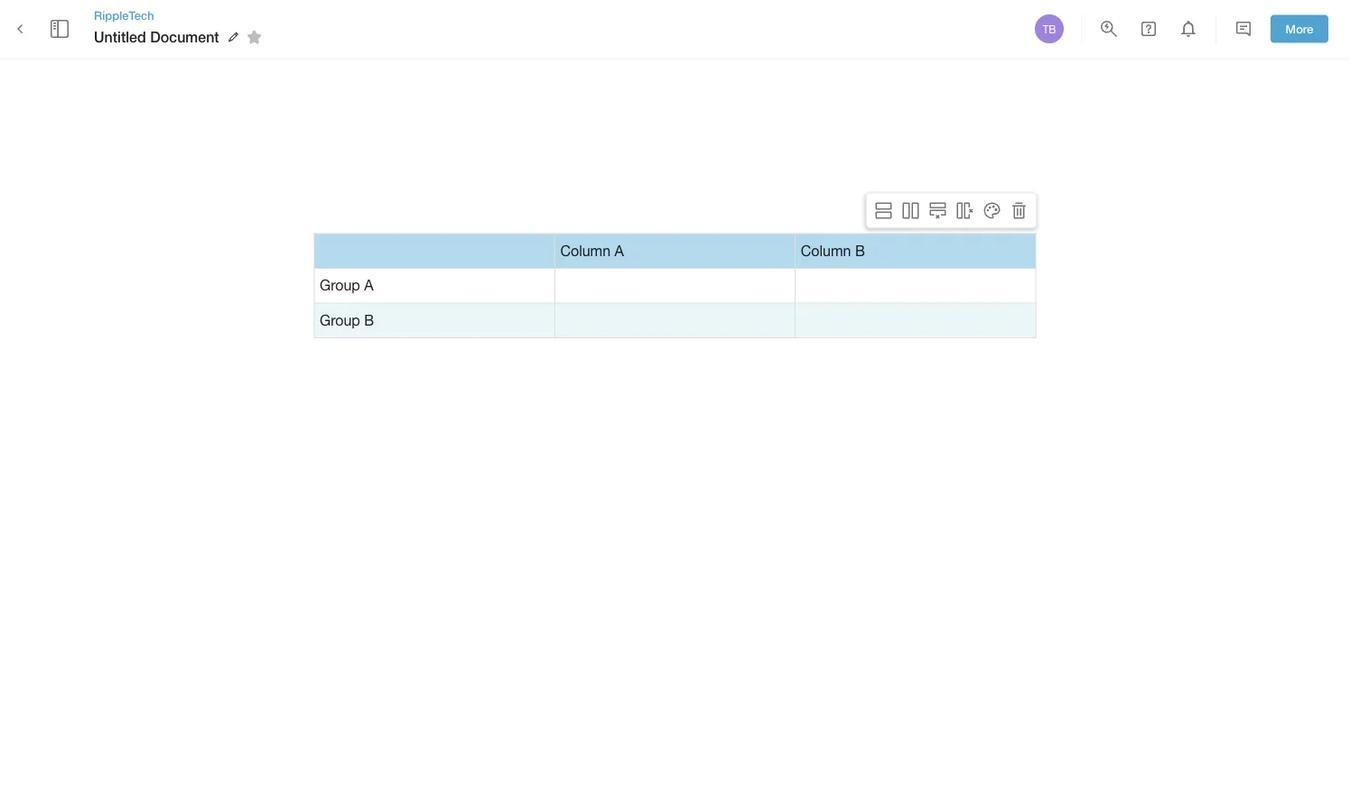Task type: locate. For each thing, give the bounding box(es) containing it.
0 horizontal spatial a
[[364, 277, 374, 294]]

column
[[560, 242, 611, 259], [801, 242, 851, 259]]

a
[[615, 242, 624, 259], [364, 277, 374, 294]]

0 horizontal spatial column
[[560, 242, 611, 259]]

group for group a
[[320, 277, 360, 294]]

favorite image
[[244, 26, 265, 48]]

1 vertical spatial a
[[364, 277, 374, 294]]

1 horizontal spatial column
[[801, 242, 851, 259]]

group down group a
[[320, 312, 360, 329]]

a for group a
[[364, 277, 374, 294]]

rippletech link
[[94, 7, 268, 24]]

1 column from the left
[[560, 242, 611, 259]]

document
[[150, 28, 219, 46]]

1 vertical spatial group
[[320, 312, 360, 329]]

2 group from the top
[[320, 312, 360, 329]]

1 horizontal spatial b
[[855, 242, 865, 259]]

tb
[[1043, 23, 1056, 35]]

1 group from the top
[[320, 277, 360, 294]]

rippletech
[[94, 8, 154, 22]]

column for column b
[[801, 242, 851, 259]]

group a
[[320, 277, 374, 294]]

0 vertical spatial b
[[855, 242, 865, 259]]

group
[[320, 277, 360, 294], [320, 312, 360, 329]]

group up group b
[[320, 277, 360, 294]]

1 vertical spatial b
[[364, 312, 374, 329]]

0 vertical spatial a
[[615, 242, 624, 259]]

b for group b
[[364, 312, 374, 329]]

0 horizontal spatial b
[[364, 312, 374, 329]]

column b
[[801, 242, 865, 259]]

1 horizontal spatial a
[[615, 242, 624, 259]]

0 vertical spatial group
[[320, 277, 360, 294]]

2 column from the left
[[801, 242, 851, 259]]

b
[[855, 242, 865, 259], [364, 312, 374, 329]]



Task type: describe. For each thing, give the bounding box(es) containing it.
more button
[[1271, 15, 1328, 43]]

more
[[1286, 22, 1313, 36]]

untitled document
[[94, 28, 219, 46]]

column a
[[560, 242, 624, 259]]

group for group b
[[320, 312, 360, 329]]

untitled
[[94, 28, 146, 46]]

a for column a
[[615, 242, 624, 259]]

group b
[[320, 312, 374, 329]]

tb button
[[1032, 12, 1066, 46]]

b for column b
[[855, 242, 865, 259]]

column for column a
[[560, 242, 611, 259]]



Task type: vqa. For each thing, say whether or not it's contained in the screenshot.
Remove Bookmark image
no



